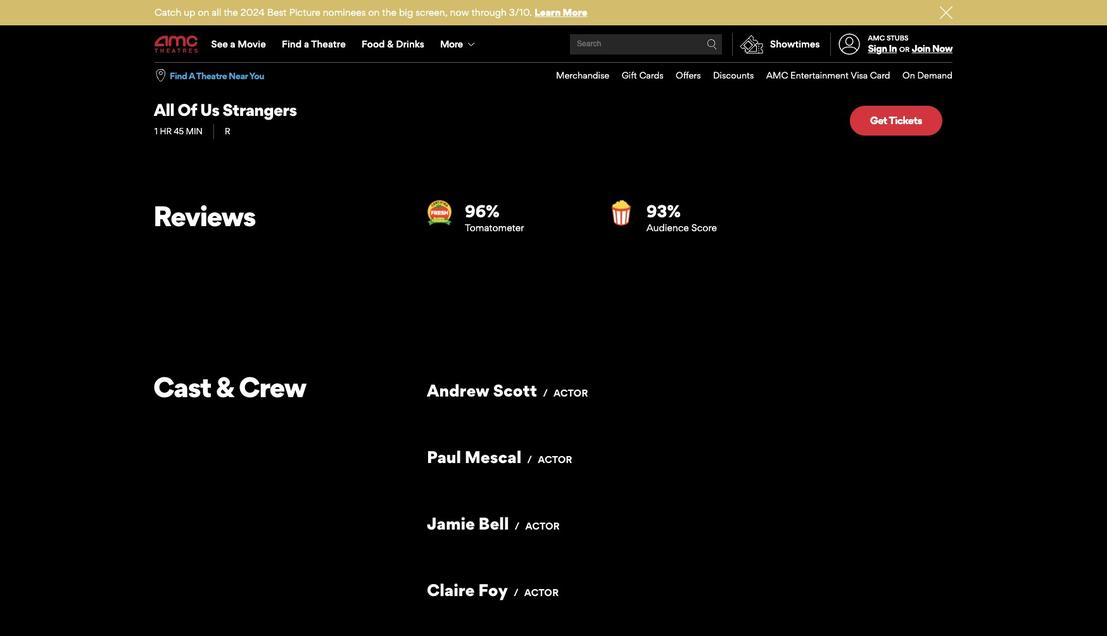 Task type: describe. For each thing, give the bounding box(es) containing it.
search the AMC website text field
[[576, 40, 707, 49]]

or
[[900, 45, 910, 54]]

find a theatre link
[[274, 27, 354, 62]]

1 on from the left
[[198, 6, 209, 18]]

crew
[[239, 370, 306, 404]]

andrew
[[427, 380, 490, 400]]

3/10.
[[510, 6, 532, 18]]

bell
[[479, 513, 509, 533]]

claire foy
[[427, 580, 508, 600]]

submit search icon image
[[707, 39, 718, 49]]

audience
[[647, 222, 689, 234]]

in
[[890, 43, 898, 55]]

catch up on all the 2024 best picture nominees on the big screen, now through 3/10. learn more
[[155, 6, 588, 18]]

food & drinks link
[[354, 27, 433, 62]]

tickets
[[890, 114, 923, 127]]

offers
[[676, 70, 701, 81]]

scott
[[493, 380, 538, 400]]

cast
[[153, 370, 211, 404]]

showtimes
[[771, 38, 820, 50]]

a for theatre
[[304, 38, 309, 50]]

showtimes link
[[733, 33, 820, 56]]

nominees
[[323, 6, 366, 18]]

join
[[913, 43, 931, 55]]

big
[[399, 6, 413, 18]]

see
[[211, 38, 228, 50]]

min
[[186, 126, 203, 136]]

amc for sign
[[869, 34, 886, 42]]

more button
[[433, 27, 486, 62]]

actor for jamie bell
[[526, 520, 560, 532]]

get
[[871, 114, 888, 127]]

amc entertainment visa card
[[767, 70, 891, 81]]

screen,
[[416, 6, 448, 18]]

you
[[249, 70, 264, 81]]

of
[[178, 100, 197, 120]]

96% tomatometer
[[465, 201, 525, 234]]

0 vertical spatial more
[[563, 6, 588, 18]]

93% audience score
[[647, 201, 717, 234]]

amc for visa
[[767, 70, 789, 81]]

cast & crew
[[153, 370, 306, 404]]

actor for andrew scott
[[554, 387, 588, 399]]

on demand
[[903, 70, 953, 81]]

theatre for a
[[196, 70, 227, 81]]

near
[[229, 70, 248, 81]]

up
[[184, 6, 195, 18]]

paul
[[427, 447, 461, 467]]

see a movie
[[211, 38, 266, 50]]

us
[[200, 100, 220, 120]]

1 the from the left
[[224, 6, 238, 18]]

amc entertainment visa card link
[[755, 63, 891, 89]]

strangers
[[223, 100, 297, 120]]

jamie bell
[[427, 513, 509, 533]]

merchandise link
[[544, 63, 610, 89]]

foy
[[479, 580, 508, 600]]

visa
[[851, 70, 868, 81]]

mescal
[[465, 447, 522, 467]]

now
[[450, 6, 469, 18]]

now
[[933, 43, 953, 55]]

actor for paul mescal
[[538, 454, 573, 466]]

next slide image
[[590, 68, 628, 86]]

2 on from the left
[[369, 6, 380, 18]]

discounts link
[[701, 63, 755, 89]]

& for food
[[387, 38, 394, 50]]

sign in button
[[869, 43, 898, 55]]

food
[[362, 38, 385, 50]]

all of us strangers
[[154, 100, 297, 120]]

on demand link
[[891, 63, 953, 89]]

movie
[[238, 38, 266, 50]]

cards
[[640, 70, 664, 81]]

gift
[[622, 70, 638, 81]]

a
[[189, 70, 195, 81]]

45
[[174, 126, 184, 136]]

find a theatre
[[282, 38, 346, 50]]

find a theatre near you button
[[170, 69, 264, 82]]

catch
[[155, 6, 181, 18]]

score
[[692, 222, 717, 234]]

join now button
[[913, 43, 953, 55]]



Task type: locate. For each thing, give the bounding box(es) containing it.
theatre
[[311, 38, 346, 50], [196, 70, 227, 81]]

more down now
[[441, 38, 463, 50]]

0 vertical spatial find
[[282, 38, 302, 50]]

the
[[224, 6, 238, 18], [382, 6, 397, 18]]

all
[[212, 6, 221, 18]]

showtimes image
[[733, 33, 771, 56]]

theatre down nominees
[[311, 38, 346, 50]]

actor for claire foy
[[525, 587, 559, 599]]

amc stubs sign in or join now
[[869, 34, 953, 55]]

drinks
[[396, 38, 425, 50]]

& right cast
[[216, 370, 234, 404]]

stubs
[[887, 34, 909, 42]]

0 vertical spatial menu
[[155, 27, 953, 62]]

menu down "learn"
[[155, 27, 953, 62]]

2 the from the left
[[382, 6, 397, 18]]

actor right bell
[[526, 520, 560, 532]]

amc up sign
[[869, 34, 886, 42]]

actor right scott
[[554, 387, 588, 399]]

amc inside amc stubs sign in or join now
[[869, 34, 886, 42]]

0 horizontal spatial find
[[170, 70, 187, 81]]

jamie
[[427, 513, 475, 533]]

more
[[563, 6, 588, 18], [441, 38, 463, 50]]

theatre inside "button"
[[196, 70, 227, 81]]

menu containing more
[[155, 27, 953, 62]]

on
[[903, 70, 916, 81]]

a for movie
[[230, 38, 236, 50]]

find inside "button"
[[170, 70, 187, 81]]

rotten tomatoes image
[[609, 200, 634, 225]]

user profile image
[[832, 34, 868, 55]]

1 vertical spatial more
[[441, 38, 463, 50]]

1 vertical spatial menu
[[544, 63, 953, 89]]

see a movie link
[[203, 27, 274, 62]]

entertainment
[[791, 70, 849, 81]]

1 horizontal spatial amc
[[869, 34, 886, 42]]

gift cards link
[[610, 63, 664, 89]]

actor
[[554, 387, 588, 399], [538, 454, 573, 466], [526, 520, 560, 532], [525, 587, 559, 599]]

all
[[154, 100, 174, 120]]

claire
[[427, 580, 475, 600]]

learn
[[535, 6, 561, 18]]

& right food
[[387, 38, 394, 50]]

0 horizontal spatial &
[[216, 370, 234, 404]]

0 horizontal spatial on
[[198, 6, 209, 18]]

0 horizontal spatial amc
[[767, 70, 789, 81]]

theatre for a
[[311, 38, 346, 50]]

96%
[[465, 201, 500, 221]]

food & drinks
[[362, 38, 425, 50]]

reviews
[[153, 199, 256, 233]]

menu containing merchandise
[[544, 63, 953, 89]]

menu down showtimes image
[[544, 63, 953, 89]]

1 horizontal spatial the
[[382, 6, 397, 18]]

93%
[[647, 201, 681, 221]]

1 hr 45 min
[[155, 126, 203, 136]]

get tickets
[[871, 114, 923, 127]]

1 a from the left
[[230, 38, 236, 50]]

best
[[267, 6, 287, 18]]

paul mescal
[[427, 447, 522, 467]]

gift cards
[[622, 70, 664, 81]]

card
[[871, 70, 891, 81]]

actor right mescal
[[538, 454, 573, 466]]

1 horizontal spatial a
[[304, 38, 309, 50]]

find for find a theatre
[[282, 38, 302, 50]]

on
[[198, 6, 209, 18], [369, 6, 380, 18]]

a down picture
[[304, 38, 309, 50]]

the right all
[[224, 6, 238, 18]]

discounts
[[714, 70, 755, 81]]

find left 'a'
[[170, 70, 187, 81]]

through
[[472, 6, 507, 18]]

sign in or join amc stubs element
[[831, 27, 953, 62]]

2 a from the left
[[304, 38, 309, 50]]

andrew scott
[[427, 380, 538, 400]]

sign
[[869, 43, 888, 55]]

1 vertical spatial find
[[170, 70, 187, 81]]

amc logo image
[[155, 36, 199, 53], [155, 36, 199, 53]]

0 vertical spatial amc
[[869, 34, 886, 42]]

0 horizontal spatial more
[[441, 38, 463, 50]]

theatre right 'a'
[[196, 70, 227, 81]]

actor right foy
[[525, 587, 559, 599]]

0 horizontal spatial a
[[230, 38, 236, 50]]

1 horizontal spatial on
[[369, 6, 380, 18]]

amc down showtimes link
[[767, 70, 789, 81]]

menu
[[155, 27, 953, 62], [544, 63, 953, 89]]

demand
[[918, 70, 953, 81]]

1 horizontal spatial more
[[563, 6, 588, 18]]

1 horizontal spatial theatre
[[311, 38, 346, 50]]

tomatometer
[[465, 222, 525, 234]]

find for find a theatre near you
[[170, 70, 187, 81]]

& inside menu
[[387, 38, 394, 50]]

picture
[[289, 6, 321, 18]]

r
[[225, 126, 230, 136]]

0 vertical spatial &
[[387, 38, 394, 50]]

more right "learn"
[[563, 6, 588, 18]]

more inside button
[[441, 38, 463, 50]]

find down picture
[[282, 38, 302, 50]]

rotten tomatoes certified fresh image
[[427, 200, 453, 225]]

1 horizontal spatial find
[[282, 38, 302, 50]]

find a theatre near you
[[170, 70, 264, 81]]

0 horizontal spatial theatre
[[196, 70, 227, 81]]

on left all
[[198, 6, 209, 18]]

the left big
[[382, 6, 397, 18]]

on right nominees
[[369, 6, 380, 18]]

find
[[282, 38, 302, 50], [170, 70, 187, 81]]

a
[[230, 38, 236, 50], [304, 38, 309, 50]]

1
[[155, 126, 158, 136]]

1 vertical spatial theatre
[[196, 70, 227, 81]]

&
[[387, 38, 394, 50], [216, 370, 234, 404]]

merchandise
[[556, 70, 610, 81]]

2024
[[241, 6, 265, 18]]

a right the see
[[230, 38, 236, 50]]

1 vertical spatial amc
[[767, 70, 789, 81]]

1 vertical spatial &
[[216, 370, 234, 404]]

0 horizontal spatial the
[[224, 6, 238, 18]]

get tickets link
[[850, 106, 943, 135]]

0 vertical spatial theatre
[[311, 38, 346, 50]]

1 horizontal spatial &
[[387, 38, 394, 50]]

hr
[[160, 126, 172, 136]]

& for cast
[[216, 370, 234, 404]]

learn more link
[[535, 6, 588, 18]]

offers link
[[664, 63, 701, 89]]



Task type: vqa. For each thing, say whether or not it's contained in the screenshot.
movie poster for Mean Girls image
no



